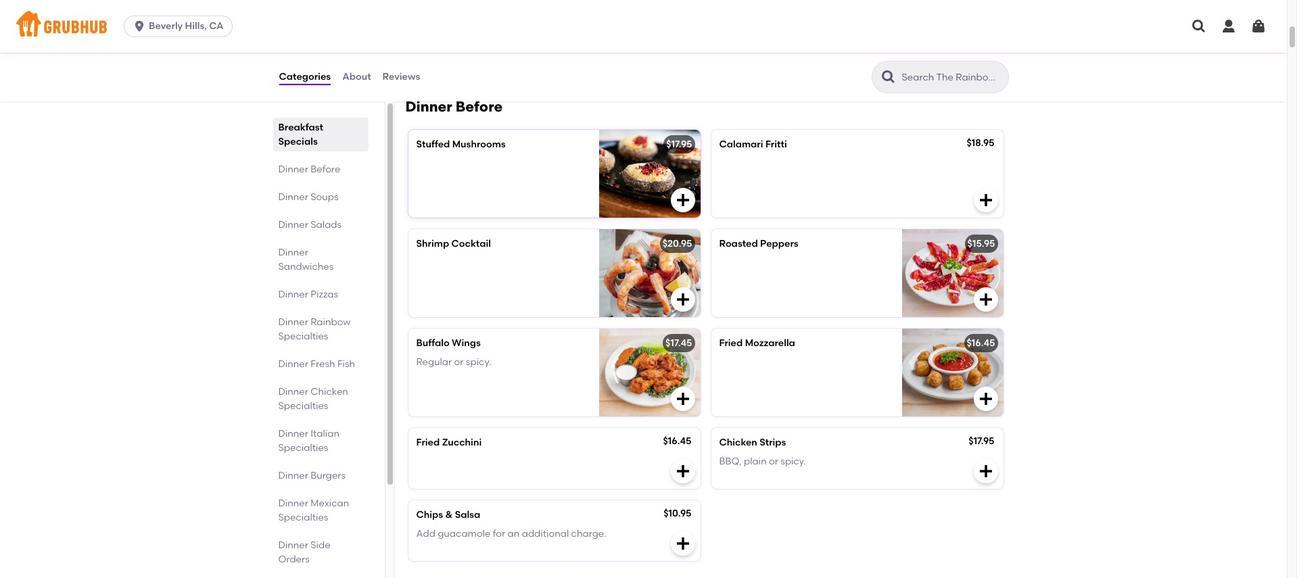 Task type: locate. For each thing, give the bounding box(es) containing it.
$17.45
[[665, 337, 692, 349]]

1 cottage from the left
[[760, 37, 796, 48]]

dinner down dinner fresh fish
[[278, 386, 308, 398]]

chicken up bbq,
[[719, 437, 757, 448]]

0 vertical spatial $16.45
[[967, 337, 995, 349]]

salads
[[311, 219, 342, 231]]

buffalo wings image
[[599, 329, 700, 417]]

1 vertical spatial before
[[311, 164, 340, 175]]

0 horizontal spatial or
[[454, 357, 464, 368]]

or down wings at the left bottom
[[454, 357, 464, 368]]

mozzarella
[[745, 337, 795, 349]]

or
[[820, 37, 830, 48], [454, 357, 464, 368], [769, 456, 778, 468]]

0 horizontal spatial fried
[[416, 437, 440, 448]]

dinner down sandwiches
[[278, 289, 308, 300]]

plain
[[744, 456, 767, 468]]

before up soups
[[311, 164, 340, 175]]

salsa
[[455, 509, 480, 521]]

1 horizontal spatial or
[[769, 456, 778, 468]]

before up mushrooms
[[456, 98, 503, 115]]

4 specialties from the top
[[278, 512, 328, 523]]

dinner mexican specialties
[[278, 498, 349, 523]]

about button
[[342, 53, 372, 101]]

breakfast
[[278, 122, 323, 133]]

chicken down fresh at the bottom left of page
[[311, 386, 348, 398]]

shrimp cocktail
[[416, 238, 491, 250]]

shrimp
[[416, 238, 449, 250]]

dinner up sandwiches
[[278, 247, 308, 258]]

dinner italian specialties
[[278, 428, 339, 454]]

about
[[342, 71, 371, 82]]

buffalo
[[416, 337, 450, 349]]

cottage left fries
[[760, 37, 796, 48]]

1 horizontal spatial fried
[[719, 337, 743, 349]]

an
[[508, 528, 520, 540]]

dinner up 'orders'
[[278, 540, 308, 551]]

fritti
[[765, 139, 787, 150]]

1 horizontal spatial dinner before
[[405, 98, 503, 115]]

1 vertical spatial or
[[454, 357, 464, 368]]

0 vertical spatial or
[[820, 37, 830, 48]]

0 horizontal spatial cottage
[[760, 37, 796, 48]]

roasted
[[719, 238, 758, 250]]

specialties inside 'dinner mexican specialties'
[[278, 512, 328, 523]]

specialties for mexican
[[278, 512, 328, 523]]

specialties inside dinner chicken specialties
[[278, 400, 328, 412]]

buffalo wings
[[416, 337, 481, 349]]

stuffed
[[416, 139, 450, 150]]

categories
[[279, 71, 331, 82]]

1 vertical spatial spicy.
[[781, 456, 806, 468]]

tortilla
[[441, 37, 471, 48]]

1 vertical spatial chicken
[[719, 437, 757, 448]]

2 vertical spatial or
[[769, 456, 778, 468]]

1 vertical spatial $16.45
[[663, 436, 691, 447]]

strips
[[760, 437, 786, 448]]

fresh
[[311, 358, 335, 370]]

chicken inside dinner chicken specialties
[[311, 386, 348, 398]]

or right plain
[[769, 456, 778, 468]]

cottage left cheese.
[[832, 37, 868, 48]]

before
[[456, 98, 503, 115], [311, 164, 340, 175]]

peppers
[[760, 238, 798, 250]]

fried zucchini
[[416, 437, 482, 448]]

spicy. down wings at the left bottom
[[466, 357, 491, 368]]

cheese.
[[871, 37, 906, 48]]

2 horizontal spatial or
[[820, 37, 830, 48]]

mexican
[[311, 498, 349, 509]]

$18.95
[[967, 137, 994, 149]]

0 vertical spatial dinner before
[[405, 98, 503, 115]]

cottage
[[760, 37, 796, 48], [832, 37, 868, 48]]

$16.45
[[967, 337, 995, 349], [663, 436, 691, 447]]

dinner before up stuffed mushrooms
[[405, 98, 503, 115]]

specialties down italian
[[278, 442, 328, 454]]

ca
[[209, 20, 224, 32]]

dinner inside dinner sandwiches
[[278, 247, 308, 258]]

specialties for rainbow
[[278, 331, 328, 342]]

filling.
[[535, 37, 562, 48]]

0 horizontal spatial spicy.
[[466, 357, 491, 368]]

&
[[445, 509, 453, 521]]

specialties up italian
[[278, 400, 328, 412]]

spicy.
[[466, 357, 491, 368], [781, 456, 806, 468]]

fried left zucchini
[[416, 437, 440, 448]]

dinner down dinner soups
[[278, 219, 308, 231]]

specialties down mexican at the bottom of page
[[278, 512, 328, 523]]

or right fries
[[820, 37, 830, 48]]

charge.
[[571, 528, 606, 540]]

1 horizontal spatial $17.95
[[969, 436, 994, 447]]

0 vertical spatial $17.95
[[666, 139, 692, 150]]

for
[[493, 528, 505, 540]]

reviews
[[382, 71, 420, 82]]

dinner down dinner pizzas
[[278, 316, 308, 328]]

1 specialties from the top
[[278, 331, 328, 342]]

regular
[[416, 357, 452, 368]]

3 specialties from the top
[[278, 442, 328, 454]]

0 vertical spatial spicy.
[[466, 357, 491, 368]]

$10.95
[[664, 508, 691, 519]]

dinner down dinner burgers
[[278, 498, 308, 509]]

specialties
[[278, 331, 328, 342], [278, 400, 328, 412], [278, 442, 328, 454], [278, 512, 328, 523]]

dinner left italian
[[278, 428, 308, 440]]

0 horizontal spatial before
[[311, 164, 340, 175]]

0 vertical spatial chicken
[[311, 386, 348, 398]]

rainbow
[[311, 316, 351, 328]]

dinner chicken specialties
[[278, 386, 348, 412]]

dinner before
[[405, 98, 503, 115], [278, 164, 340, 175]]

regular or spicy.
[[416, 357, 491, 368]]

2 specialties from the top
[[278, 400, 328, 412]]

$17.95
[[666, 139, 692, 150], [969, 436, 994, 447]]

flour tortilla with a savory filling. button
[[408, 9, 700, 70]]

1 horizontal spatial chicken
[[719, 437, 757, 448]]

chicken
[[311, 386, 348, 398], [719, 437, 757, 448]]

1 vertical spatial dinner before
[[278, 164, 340, 175]]

dinner before up dinner soups
[[278, 164, 340, 175]]

dinner inside dinner chicken specialties
[[278, 386, 308, 398]]

svg image
[[1191, 18, 1207, 34], [675, 44, 691, 60], [978, 44, 994, 60], [675, 291, 691, 308], [978, 291, 994, 308]]

specialties down rainbow
[[278, 331, 328, 342]]

dinner side orders
[[278, 540, 330, 565]]

with
[[473, 37, 492, 48]]

fried
[[719, 337, 743, 349], [416, 437, 440, 448]]

0 horizontal spatial chicken
[[311, 386, 348, 398]]

burgers
[[311, 470, 346, 481]]

spicy. down strips
[[781, 456, 806, 468]]

specialties inside dinner italian specialties
[[278, 442, 328, 454]]

specialties inside dinner rainbow specialties
[[278, 331, 328, 342]]

Search The Rainbow Bar and Grill search field
[[900, 71, 1004, 84]]

svg image
[[1221, 18, 1237, 34], [1250, 18, 1267, 34], [133, 20, 146, 33], [675, 192, 691, 208], [978, 192, 994, 208], [675, 391, 691, 407], [978, 391, 994, 407], [675, 463, 691, 479], [978, 463, 994, 479], [675, 536, 691, 552]]

1 horizontal spatial cottage
[[832, 37, 868, 48]]

dinner pizzas
[[278, 289, 338, 300]]

0 vertical spatial fried
[[719, 337, 743, 349]]

1 vertical spatial $17.95
[[969, 436, 994, 447]]

includes cottage fries or cottage cheese.
[[719, 37, 906, 48]]

1 vertical spatial fried
[[416, 437, 440, 448]]

dinner
[[405, 98, 452, 115], [278, 164, 308, 175], [278, 191, 308, 203], [278, 219, 308, 231], [278, 247, 308, 258], [278, 289, 308, 300], [278, 316, 308, 328], [278, 358, 308, 370], [278, 386, 308, 398], [278, 428, 308, 440], [278, 470, 308, 481], [278, 498, 308, 509], [278, 540, 308, 551]]

1 horizontal spatial before
[[456, 98, 503, 115]]

fried left mozzarella
[[719, 337, 743, 349]]

1 horizontal spatial $16.45
[[967, 337, 995, 349]]



Task type: describe. For each thing, give the bounding box(es) containing it.
chips & salsa
[[416, 509, 480, 521]]

dinner inside dinner italian specialties
[[278, 428, 308, 440]]

wings
[[452, 337, 481, 349]]

includes
[[719, 37, 758, 48]]

chicken strips
[[719, 437, 786, 448]]

fried for fried zucchini
[[416, 437, 440, 448]]

reviews button
[[382, 53, 421, 101]]

categories button
[[278, 53, 331, 101]]

guacamole
[[438, 528, 491, 540]]

stuffed mushrooms image
[[599, 130, 700, 218]]

add
[[416, 528, 435, 540]]

search icon image
[[880, 69, 896, 85]]

fried mozzarella
[[719, 337, 795, 349]]

svg image inside beverly hills, ca button
[[133, 20, 146, 33]]

flour tortilla with a savory filling.
[[416, 37, 562, 48]]

2 cottage from the left
[[832, 37, 868, 48]]

0 horizontal spatial $16.45
[[663, 436, 691, 447]]

dinner left soups
[[278, 191, 308, 203]]

svg image inside main navigation navigation
[[1191, 18, 1207, 34]]

includes cottage fries or cottage cheese. button
[[711, 9, 1003, 70]]

orders
[[278, 554, 310, 565]]

add guacamole for an additional charge.
[[416, 528, 606, 540]]

dinner left fresh at the bottom left of page
[[278, 358, 308, 370]]

stuffed mushrooms
[[416, 139, 506, 150]]

roasted peppers
[[719, 238, 798, 250]]

specialties for italian
[[278, 442, 328, 454]]

savory
[[503, 37, 533, 48]]

specials
[[278, 136, 318, 147]]

beverly hills, ca button
[[124, 16, 238, 37]]

dinner soups
[[278, 191, 339, 203]]

chips
[[416, 509, 443, 521]]

dinner up "stuffed"
[[405, 98, 452, 115]]

bbq, plain or spicy.
[[719, 456, 806, 468]]

beverly
[[149, 20, 183, 32]]

beverly hills, ca
[[149, 20, 224, 32]]

shrimp cocktail image
[[599, 229, 700, 317]]

0 horizontal spatial dinner before
[[278, 164, 340, 175]]

$15.95
[[967, 238, 995, 250]]

fried for fried mozzarella
[[719, 337, 743, 349]]

0 horizontal spatial $17.95
[[666, 139, 692, 150]]

cocktail
[[451, 238, 491, 250]]

dinner fresh fish
[[278, 358, 355, 370]]

$20.95
[[662, 238, 692, 250]]

calamari fritti
[[719, 139, 787, 150]]

hills,
[[185, 20, 207, 32]]

specialties for chicken
[[278, 400, 328, 412]]

dinner rainbow specialties
[[278, 316, 351, 342]]

dinner sandwiches
[[278, 247, 334, 273]]

mushrooms
[[452, 139, 506, 150]]

0 vertical spatial before
[[456, 98, 503, 115]]

fried mozzarella image
[[902, 329, 1003, 417]]

flour
[[416, 37, 439, 48]]

zucchini
[[442, 437, 482, 448]]

roasted peppers image
[[902, 229, 1003, 317]]

bbq,
[[719, 456, 742, 468]]

dinner inside 'dinner mexican specialties'
[[278, 498, 308, 509]]

additional
[[522, 528, 569, 540]]

dinner inside dinner rainbow specialties
[[278, 316, 308, 328]]

italian
[[311, 428, 339, 440]]

dinner left burgers at left bottom
[[278, 470, 308, 481]]

main navigation navigation
[[0, 0, 1287, 53]]

1 horizontal spatial spicy.
[[781, 456, 806, 468]]

dinner salads
[[278, 219, 342, 231]]

pizzas
[[311, 289, 338, 300]]

a
[[494, 37, 501, 48]]

sandwiches
[[278, 261, 334, 273]]

soups
[[311, 191, 339, 203]]

fish
[[337, 358, 355, 370]]

dinner inside dinner side orders
[[278, 540, 308, 551]]

or inside button
[[820, 37, 830, 48]]

breakfast specials
[[278, 122, 323, 147]]

dinner down specials
[[278, 164, 308, 175]]

side
[[311, 540, 330, 551]]

calamari
[[719, 139, 763, 150]]

fries
[[799, 37, 818, 48]]

dinner burgers
[[278, 470, 346, 481]]



Task type: vqa. For each thing, say whether or not it's contained in the screenshot.
the top the Jul
no



